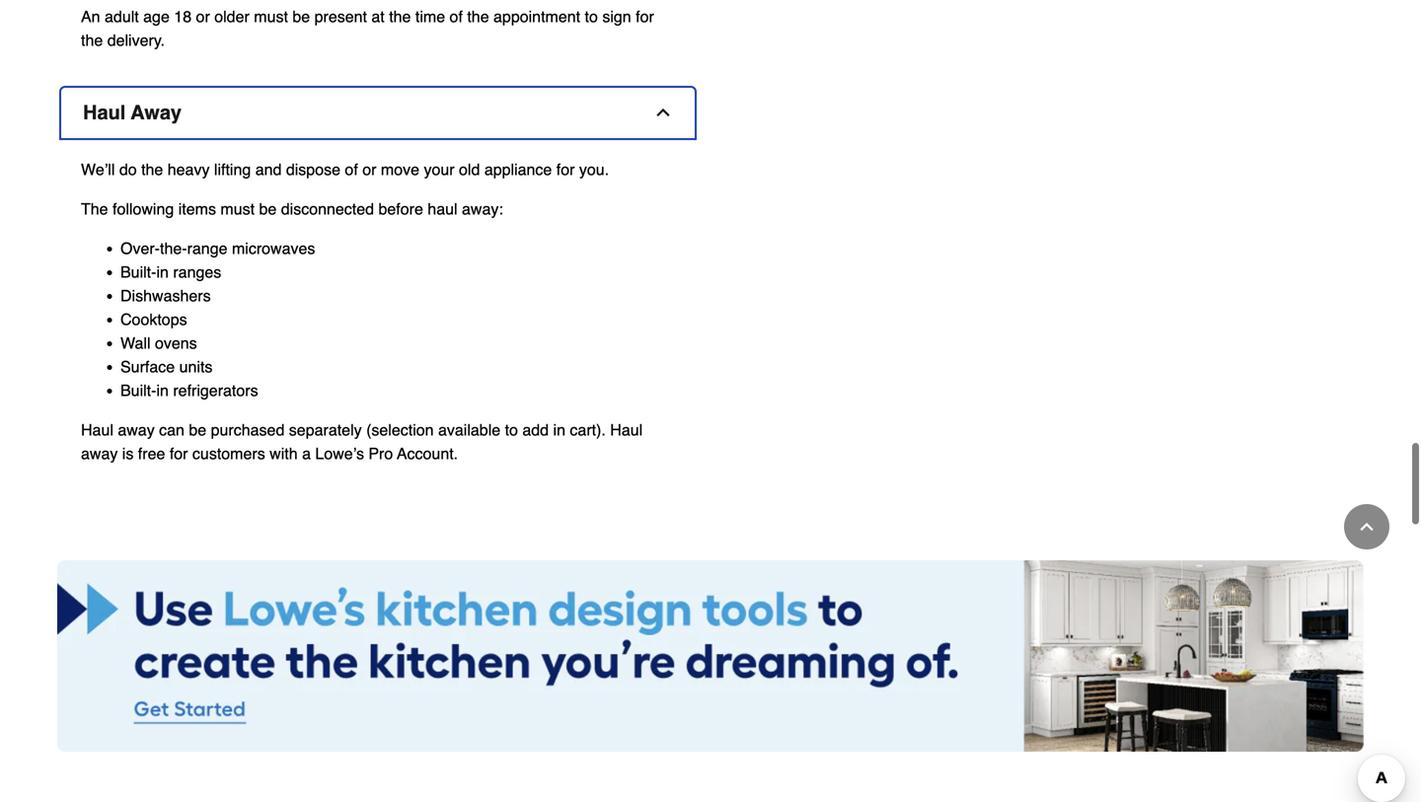 Task type: describe. For each thing, give the bounding box(es) containing it.
of inside an adult age 18 or older must be present at the time of the appointment to sign for the delivery.
[[450, 8, 463, 26]]

time
[[416, 8, 445, 26]]

do
[[119, 161, 137, 179]]

an adult age 18 or older must be present at the time of the appointment to sign for the delivery.
[[81, 8, 654, 50]]

range
[[187, 240, 228, 258]]

haul away can be purchased separately (selection available to add in cart). haul away is free for customers with a lowe's pro account.
[[81, 421, 643, 463]]

units
[[179, 358, 213, 376]]

must inside an adult age 18 or older must be present at the time of the appointment to sign for the delivery.
[[254, 8, 288, 26]]

you.
[[579, 161, 609, 179]]

1 vertical spatial be
[[259, 200, 277, 218]]

for inside an adult age 18 or older must be present at the time of the appointment to sign for the delivery.
[[636, 8, 654, 26]]

to inside an adult age 18 or older must be present at the time of the appointment to sign for the delivery.
[[585, 8, 598, 26]]

haul away
[[83, 101, 182, 124]]

older
[[214, 8, 250, 26]]

age
[[143, 8, 170, 26]]

chevron up image
[[1357, 517, 1377, 537]]

a
[[302, 445, 311, 463]]

microwaves
[[232, 240, 315, 258]]

over-the-range microwaves built-in ranges dishwashers cooktops wall ovens surface units built-in refrigerators
[[120, 240, 315, 400]]

customers
[[192, 445, 265, 463]]

the following items must be disconnected before haul away:
[[81, 200, 503, 218]]

your
[[424, 161, 455, 179]]

or inside an adult age 18 or older must be present at the time of the appointment to sign for the delivery.
[[196, 8, 210, 26]]

we'll do the heavy lifting and dispose of or move your old appliance for you.
[[81, 161, 609, 179]]

1 horizontal spatial for
[[557, 161, 575, 179]]

purchased
[[211, 421, 285, 440]]

an
[[81, 8, 100, 26]]

for inside 'haul away can be purchased separately (selection available to add in cart). haul away is free for customers with a lowe's pro account.'
[[170, 445, 188, 463]]

adult
[[105, 8, 139, 26]]

over-
[[120, 240, 160, 258]]

with
[[270, 445, 298, 463]]

1 built- from the top
[[120, 263, 156, 282]]

haul
[[428, 200, 458, 218]]

items
[[178, 200, 216, 218]]

ranges
[[173, 263, 221, 282]]

available
[[438, 421, 501, 440]]

scroll to top element
[[1345, 504, 1390, 550]]

move
[[381, 161, 420, 179]]

dispose
[[286, 161, 341, 179]]

separately
[[289, 421, 362, 440]]

1 vertical spatial or
[[363, 161, 377, 179]]



Task type: locate. For each thing, give the bounding box(es) containing it.
1 horizontal spatial or
[[363, 161, 377, 179]]

0 horizontal spatial or
[[196, 8, 210, 26]]

0 vertical spatial of
[[450, 8, 463, 26]]

0 vertical spatial or
[[196, 8, 210, 26]]

add
[[523, 421, 549, 440]]

be down and
[[259, 200, 277, 218]]

be left present at the top of the page
[[293, 8, 310, 26]]

built-
[[120, 263, 156, 282], [120, 382, 156, 400]]

cart). haul
[[570, 421, 643, 440]]

cooktops
[[120, 311, 187, 329]]

be
[[293, 8, 310, 26], [259, 200, 277, 218], [189, 421, 207, 440]]

at
[[372, 8, 385, 26]]

pro
[[369, 445, 393, 463]]

old
[[459, 161, 480, 179]]

ovens
[[155, 334, 197, 353]]

refrigerators
[[173, 382, 258, 400]]

for
[[636, 8, 654, 26], [557, 161, 575, 179], [170, 445, 188, 463]]

lifting
[[214, 161, 251, 179]]

1 vertical spatial built-
[[120, 382, 156, 400]]

heavy
[[168, 161, 210, 179]]

in right the add
[[553, 421, 566, 440]]

is
[[122, 445, 134, 463]]

0 vertical spatial haul
[[83, 101, 126, 124]]

present
[[315, 8, 367, 26]]

0 vertical spatial built-
[[120, 263, 156, 282]]

appointment
[[494, 8, 581, 26]]

or left move
[[363, 161, 377, 179]]

must right older
[[254, 8, 288, 26]]

of right dispose
[[345, 161, 358, 179]]

for down can
[[170, 445, 188, 463]]

or
[[196, 8, 210, 26], [363, 161, 377, 179]]

haul inside 'haul away can be purchased separately (selection available to add in cart). haul away is free for customers with a lowe's pro account.'
[[81, 421, 113, 440]]

1 vertical spatial away
[[81, 445, 118, 463]]

and
[[255, 161, 282, 179]]

free
[[138, 445, 165, 463]]

built- down "surface" on the left of the page
[[120, 382, 156, 400]]

1 horizontal spatial be
[[259, 200, 277, 218]]

2 vertical spatial in
[[553, 421, 566, 440]]

0 vertical spatial away
[[118, 421, 155, 440]]

surface
[[120, 358, 175, 376]]

0 horizontal spatial for
[[170, 445, 188, 463]]

sign
[[603, 8, 632, 26]]

0 vertical spatial must
[[254, 8, 288, 26]]

account.
[[397, 445, 458, 463]]

1 horizontal spatial to
[[585, 8, 598, 26]]

delivery.
[[107, 31, 165, 50]]

lowe's
[[315, 445, 364, 463]]

0 vertical spatial be
[[293, 8, 310, 26]]

1 vertical spatial of
[[345, 161, 358, 179]]

haul
[[83, 101, 126, 124], [81, 421, 113, 440]]

away up is
[[118, 421, 155, 440]]

to inside 'haul away can be purchased separately (selection available to add in cart). haul away is free for customers with a lowe's pro account.'
[[505, 421, 518, 440]]

of
[[450, 8, 463, 26], [345, 161, 358, 179]]

away left is
[[81, 445, 118, 463]]

before
[[379, 200, 423, 218]]

use lowe's kitchen design tools to create the kitchen you're dreaming of. get started. image
[[57, 561, 1364, 752]]

wall
[[120, 334, 151, 353]]

the down an
[[81, 31, 103, 50]]

we'll
[[81, 161, 115, 179]]

or right 18
[[196, 8, 210, 26]]

away:
[[462, 200, 503, 218]]

the
[[389, 8, 411, 26], [467, 8, 489, 26], [81, 31, 103, 50], [141, 161, 163, 179]]

haul for haul away can be purchased separately (selection available to add in cart). haul away is free for customers with a lowe's pro account.
[[81, 421, 113, 440]]

the right do
[[141, 161, 163, 179]]

the-
[[160, 240, 187, 258]]

disconnected
[[281, 200, 374, 218]]

18
[[174, 8, 192, 26]]

built- down "over-"
[[120, 263, 156, 282]]

to left the add
[[505, 421, 518, 440]]

0 vertical spatial to
[[585, 8, 598, 26]]

0 vertical spatial in
[[156, 263, 169, 282]]

in up the dishwashers
[[156, 263, 169, 282]]

1 vertical spatial in
[[156, 382, 169, 400]]

1 vertical spatial to
[[505, 421, 518, 440]]

be inside 'haul away can be purchased separately (selection available to add in cart). haul away is free for customers with a lowe's pro account.'
[[189, 421, 207, 440]]

in inside 'haul away can be purchased separately (selection available to add in cart). haul away is free for customers with a lowe's pro account.'
[[553, 421, 566, 440]]

dishwashers
[[120, 287, 211, 305]]

2 vertical spatial for
[[170, 445, 188, 463]]

2 built- from the top
[[120, 382, 156, 400]]

haul away button
[[61, 88, 695, 138]]

in down "surface" on the left of the page
[[156, 382, 169, 400]]

haul left away
[[83, 101, 126, 124]]

to left 'sign' on the top left of the page
[[585, 8, 598, 26]]

1 vertical spatial haul
[[81, 421, 113, 440]]

following
[[113, 200, 174, 218]]

of right time
[[450, 8, 463, 26]]

1 vertical spatial must
[[221, 200, 255, 218]]

for left you.
[[557, 161, 575, 179]]

haul for haul away
[[83, 101, 126, 124]]

1 vertical spatial for
[[557, 161, 575, 179]]

2 horizontal spatial for
[[636, 8, 654, 26]]

for right 'sign' on the top left of the page
[[636, 8, 654, 26]]

0 vertical spatial for
[[636, 8, 654, 26]]

2 horizontal spatial be
[[293, 8, 310, 26]]

haul left can
[[81, 421, 113, 440]]

haul inside button
[[83, 101, 126, 124]]

2 vertical spatial be
[[189, 421, 207, 440]]

away
[[118, 421, 155, 440], [81, 445, 118, 463]]

to
[[585, 8, 598, 26], [505, 421, 518, 440]]

be inside an adult age 18 or older must be present at the time of the appointment to sign for the delivery.
[[293, 8, 310, 26]]

must
[[254, 8, 288, 26], [221, 200, 255, 218]]

0 horizontal spatial to
[[505, 421, 518, 440]]

the right at
[[389, 8, 411, 26]]

(selection
[[366, 421, 434, 440]]

the right time
[[467, 8, 489, 26]]

1 horizontal spatial of
[[450, 8, 463, 26]]

0 horizontal spatial be
[[189, 421, 207, 440]]

away
[[131, 101, 182, 124]]

appliance
[[485, 161, 552, 179]]

chevron up image
[[654, 103, 673, 123]]

must down lifting
[[221, 200, 255, 218]]

in
[[156, 263, 169, 282], [156, 382, 169, 400], [553, 421, 566, 440]]

be right can
[[189, 421, 207, 440]]

0 horizontal spatial of
[[345, 161, 358, 179]]

the
[[81, 200, 108, 218]]

can
[[159, 421, 185, 440]]



Task type: vqa. For each thing, say whether or not it's contained in the screenshot.
'189' at the top right
no



